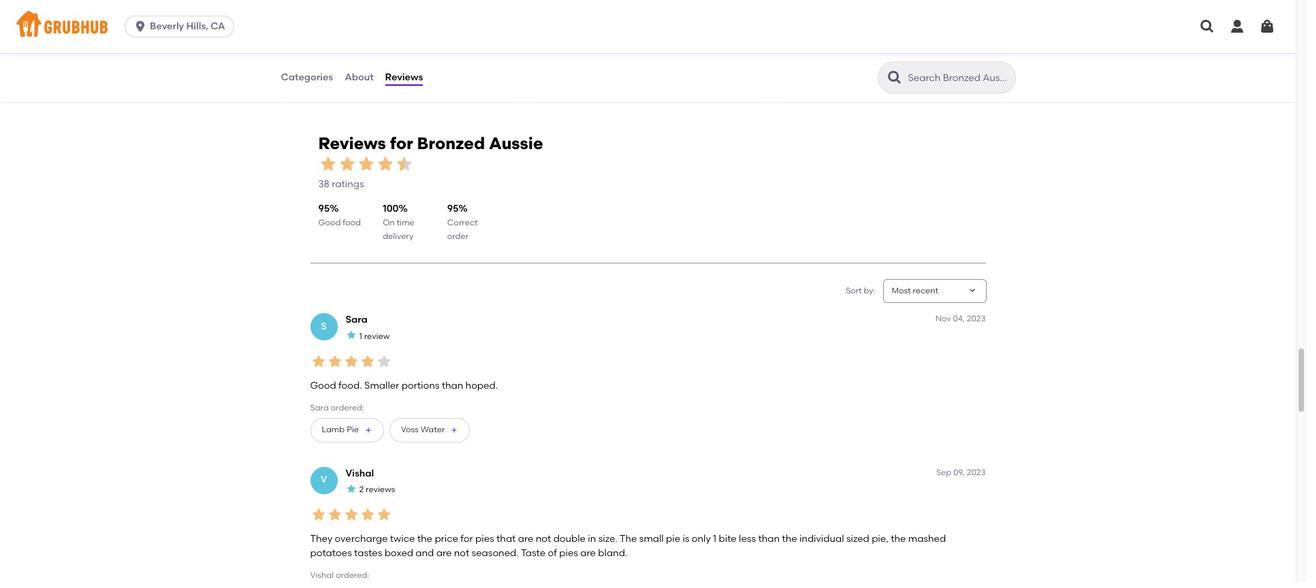 Task type: describe. For each thing, give the bounding box(es) containing it.
about button
[[344, 53, 374, 102]]

hoped.
[[466, 380, 498, 392]]

reviews for bronzed aussie
[[318, 133, 543, 153]]

lamb pie button
[[310, 418, 384, 442]]

review
[[364, 331, 390, 341]]

caret down icon image
[[967, 286, 978, 296]]

beverly
[[150, 20, 184, 32]]

sep 09, 2023
[[936, 468, 986, 477]]

seasoned.
[[472, 547, 519, 559]]

bronzed
[[417, 133, 485, 153]]

reviews for reviews for bronzed aussie
[[318, 133, 386, 153]]

2 horizontal spatial are
[[580, 547, 596, 559]]

food.
[[339, 380, 362, 392]]

pie
[[666, 534, 680, 545]]

0 horizontal spatial are
[[436, 547, 452, 559]]

38
[[318, 179, 330, 190]]

100
[[383, 203, 399, 215]]

less
[[739, 534, 756, 545]]

sort by:
[[846, 286, 876, 295]]

2 svg image from the left
[[1259, 18, 1276, 35]]

hills,
[[186, 20, 208, 32]]

2023 for they overcharge twice the price for pies that are not double in size.  the small pie is only 1 bite less than the individual sized pie,  the mashed potatoes tastes boxed and are not seasoned. taste of pies are bland.
[[967, 468, 986, 477]]

food
[[343, 218, 361, 228]]

100 on time delivery
[[383, 203, 415, 241]]

bite
[[719, 534, 737, 545]]

categories
[[281, 71, 333, 83]]

ordered: for sara ordered:
[[331, 403, 364, 413]]

boxed
[[385, 547, 413, 559]]

09,
[[954, 468, 965, 477]]

2023 for good food. smaller portions than hoped.
[[967, 314, 986, 324]]

vishal ordered:
[[310, 571, 369, 580]]

1 vertical spatial pies
[[559, 547, 578, 559]]

they
[[310, 534, 333, 545]]

1 vertical spatial good
[[310, 380, 336, 392]]

Search Bronzed Aussie search field
[[907, 72, 1011, 84]]

2 the from the left
[[782, 534, 797, 545]]

aussie
[[489, 133, 543, 153]]

good inside the 95 good food
[[318, 218, 341, 228]]

3 the from the left
[[891, 534, 906, 545]]

1 review
[[359, 331, 390, 341]]

twice
[[390, 534, 415, 545]]

size.
[[598, 534, 618, 545]]

pie
[[347, 425, 359, 435]]

lamb
[[322, 425, 345, 435]]

95 for 95 good food
[[318, 203, 330, 215]]

most recent
[[892, 286, 939, 295]]

voss
[[401, 425, 419, 435]]

recent
[[913, 286, 939, 295]]

portions
[[402, 380, 440, 392]]

2 reviews
[[359, 485, 395, 495]]

only
[[692, 534, 711, 545]]

1 horizontal spatial are
[[518, 534, 534, 545]]

s
[[321, 321, 327, 332]]

1 svg image from the left
[[1229, 18, 1246, 35]]

v
[[321, 474, 327, 486]]

95 good food
[[318, 203, 361, 228]]

lamb pie
[[322, 425, 359, 435]]

overcharge
[[335, 534, 388, 545]]

search icon image
[[886, 69, 903, 86]]

sep
[[936, 468, 952, 477]]

they overcharge twice the price for pies that are not double in size.  the small pie is only 1 bite less than the individual sized pie,  the mashed potatoes tastes boxed and are not seasoned. taste of pies are bland.
[[310, 534, 946, 559]]

1 the from the left
[[417, 534, 433, 545]]

1 vertical spatial not
[[454, 547, 469, 559]]

plus icon image for lamb pie
[[364, 426, 372, 434]]



Task type: vqa. For each thing, say whether or not it's contained in the screenshot.


Task type: locate. For each thing, give the bounding box(es) containing it.
delivery
[[383, 232, 414, 241]]

and
[[416, 547, 434, 559]]

1 left bite
[[713, 534, 717, 545]]

0 horizontal spatial vishal
[[310, 571, 334, 580]]

order
[[447, 232, 469, 241]]

95 for 95 correct order
[[447, 203, 459, 215]]

smaller
[[364, 380, 399, 392]]

1 horizontal spatial for
[[461, 534, 473, 545]]

vishal up 2
[[346, 468, 374, 479]]

are down price
[[436, 547, 452, 559]]

1 horizontal spatial than
[[758, 534, 780, 545]]

small
[[639, 534, 664, 545]]

correct
[[447, 218, 478, 228]]

sara ordered:
[[310, 403, 364, 413]]

1 vertical spatial reviews
[[318, 133, 386, 153]]

beverly hills, ca
[[150, 20, 225, 32]]

by:
[[864, 286, 876, 295]]

0 horizontal spatial pies
[[475, 534, 494, 545]]

sara up 1 review
[[346, 314, 368, 326]]

tastes
[[354, 547, 382, 559]]

0 vertical spatial good
[[318, 218, 341, 228]]

ordered: for vishal ordered:
[[336, 571, 369, 580]]

2 2023 from the top
[[967, 468, 986, 477]]

0 horizontal spatial svg image
[[134, 20, 147, 33]]

0 vertical spatial 2023
[[967, 314, 986, 324]]

than left hoped.
[[442, 380, 463, 392]]

1
[[359, 331, 362, 341], [713, 534, 717, 545]]

are down in
[[580, 547, 596, 559]]

not up the of
[[536, 534, 551, 545]]

95
[[318, 203, 330, 215], [447, 203, 459, 215]]

95 down 38 in the left top of the page
[[318, 203, 330, 215]]

the left 'individual'
[[782, 534, 797, 545]]

2 horizontal spatial the
[[891, 534, 906, 545]]

2023 right 04,
[[967, 314, 986, 324]]

the
[[620, 534, 637, 545]]

is
[[683, 534, 690, 545]]

for left 'bronzed'
[[390, 133, 413, 153]]

for right price
[[461, 534, 473, 545]]

pies up seasoned.
[[475, 534, 494, 545]]

voss water
[[401, 425, 445, 435]]

1 vertical spatial than
[[758, 534, 780, 545]]

that
[[497, 534, 516, 545]]

1 inside they overcharge twice the price for pies that are not double in size.  the small pie is only 1 bite less than the individual sized pie,  the mashed potatoes tastes boxed and are not seasoned. taste of pies are bland.
[[713, 534, 717, 545]]

1 horizontal spatial pies
[[559, 547, 578, 559]]

1 horizontal spatial svg image
[[1199, 18, 1216, 35]]

are up taste
[[518, 534, 534, 545]]

the
[[417, 534, 433, 545], [782, 534, 797, 545], [891, 534, 906, 545]]

1 horizontal spatial the
[[782, 534, 797, 545]]

not down price
[[454, 547, 469, 559]]

0 vertical spatial reviews
[[385, 71, 423, 83]]

pie,
[[872, 534, 889, 545]]

1 vertical spatial ordered:
[[336, 571, 369, 580]]

plus icon image inside voss water button
[[450, 426, 459, 434]]

2 95 from the left
[[447, 203, 459, 215]]

0 horizontal spatial for
[[390, 133, 413, 153]]

voss water button
[[389, 418, 470, 442]]

water
[[421, 425, 445, 435]]

vishal for vishal ordered:
[[310, 571, 334, 580]]

individual
[[800, 534, 844, 545]]

pies
[[475, 534, 494, 545], [559, 547, 578, 559]]

vishal for vishal
[[346, 468, 374, 479]]

1 left review
[[359, 331, 362, 341]]

mashed
[[908, 534, 946, 545]]

2
[[359, 485, 364, 495]]

1 vertical spatial for
[[461, 534, 473, 545]]

1 horizontal spatial sara
[[346, 314, 368, 326]]

0 vertical spatial vishal
[[346, 468, 374, 479]]

0 vertical spatial 1
[[359, 331, 362, 341]]

about
[[345, 71, 374, 83]]

for
[[390, 133, 413, 153], [461, 534, 473, 545]]

time
[[397, 218, 415, 228]]

than inside they overcharge twice the price for pies that are not double in size.  the small pie is only 1 bite less than the individual sized pie,  the mashed potatoes tastes boxed and are not seasoned. taste of pies are bland.
[[758, 534, 780, 545]]

svg image
[[1229, 18, 1246, 35], [1259, 18, 1276, 35]]

good up sara ordered:
[[310, 380, 336, 392]]

1 95 from the left
[[318, 203, 330, 215]]

good left the 'food'
[[318, 218, 341, 228]]

nov
[[936, 314, 951, 324]]

plus icon image right water
[[450, 426, 459, 434]]

1 vertical spatial sara
[[310, 403, 329, 413]]

the right 'pie,'
[[891, 534, 906, 545]]

of
[[548, 547, 557, 559]]

vishal down potatoes
[[310, 571, 334, 580]]

price
[[435, 534, 458, 545]]

star icon image
[[318, 155, 337, 174], [337, 155, 357, 174], [357, 155, 376, 174], [376, 155, 395, 174], [395, 155, 414, 174], [395, 155, 414, 174], [346, 330, 357, 341], [310, 353, 327, 370], [327, 353, 343, 370], [343, 353, 359, 370], [359, 353, 376, 370], [376, 353, 392, 370], [346, 483, 357, 494], [310, 507, 327, 523], [327, 507, 343, 523], [343, 507, 359, 523], [359, 507, 376, 523], [376, 507, 392, 523]]

than
[[442, 380, 463, 392], [758, 534, 780, 545]]

0 horizontal spatial svg image
[[1229, 18, 1246, 35]]

38 ratings
[[318, 179, 364, 190]]

0 vertical spatial not
[[536, 534, 551, 545]]

categories button
[[280, 53, 334, 102]]

plus icon image inside lamb pie button
[[364, 426, 372, 434]]

0 horizontal spatial sara
[[310, 403, 329, 413]]

beverly hills, ca button
[[125, 16, 239, 37]]

vishal
[[346, 468, 374, 479], [310, 571, 334, 580]]

than right less
[[758, 534, 780, 545]]

2023 right 09,
[[967, 468, 986, 477]]

1 vertical spatial vishal
[[310, 571, 334, 580]]

sara for sara ordered:
[[310, 403, 329, 413]]

svg image
[[1199, 18, 1216, 35], [134, 20, 147, 33]]

for inside they overcharge twice the price for pies that are not double in size.  the small pie is only 1 bite less than the individual sized pie,  the mashed potatoes tastes boxed and are not seasoned. taste of pies are bland.
[[461, 534, 473, 545]]

1 horizontal spatial plus icon image
[[450, 426, 459, 434]]

ordered: up lamb pie button
[[331, 403, 364, 413]]

1 horizontal spatial 95
[[447, 203, 459, 215]]

2023
[[967, 314, 986, 324], [967, 468, 986, 477]]

in
[[588, 534, 596, 545]]

0 vertical spatial ordered:
[[331, 403, 364, 413]]

0 horizontal spatial the
[[417, 534, 433, 545]]

0 vertical spatial pies
[[475, 534, 494, 545]]

sized
[[847, 534, 870, 545]]

0 vertical spatial sara
[[346, 314, 368, 326]]

0 horizontal spatial not
[[454, 547, 469, 559]]

95 correct order
[[447, 203, 478, 241]]

1 horizontal spatial 1
[[713, 534, 717, 545]]

0 horizontal spatial 1
[[359, 331, 362, 341]]

ordered: down 'tastes'
[[336, 571, 369, 580]]

sort
[[846, 286, 862, 295]]

reviews inside "button"
[[385, 71, 423, 83]]

the up and
[[417, 534, 433, 545]]

good food. smaller portions than hoped.
[[310, 380, 498, 392]]

95 inside the 95 good food
[[318, 203, 330, 215]]

0 horizontal spatial plus icon image
[[364, 426, 372, 434]]

0 horizontal spatial 95
[[318, 203, 330, 215]]

sara up lamb
[[310, 403, 329, 413]]

0 horizontal spatial than
[[442, 380, 463, 392]]

1 horizontal spatial svg image
[[1259, 18, 1276, 35]]

reviews up ratings
[[318, 133, 386, 153]]

potatoes
[[310, 547, 352, 559]]

1 vertical spatial 2023
[[967, 468, 986, 477]]

are
[[518, 534, 534, 545], [436, 547, 452, 559], [580, 547, 596, 559]]

most
[[892, 286, 911, 295]]

reviews button
[[385, 53, 424, 102]]

04,
[[953, 314, 965, 324]]

nov 04, 2023
[[936, 314, 986, 324]]

Sort by: field
[[892, 285, 939, 297]]

main navigation navigation
[[0, 0, 1296, 53]]

ratings
[[332, 179, 364, 190]]

on
[[383, 218, 395, 228]]

0 vertical spatial than
[[442, 380, 463, 392]]

2 plus icon image from the left
[[450, 426, 459, 434]]

sara
[[346, 314, 368, 326], [310, 403, 329, 413]]

plus icon image for voss water
[[450, 426, 459, 434]]

svg image inside beverly hills, ca button
[[134, 20, 147, 33]]

1 horizontal spatial not
[[536, 534, 551, 545]]

bland.
[[598, 547, 628, 559]]

1 vertical spatial 1
[[713, 534, 717, 545]]

double
[[553, 534, 586, 545]]

reviews
[[366, 485, 395, 495]]

reviews for reviews
[[385, 71, 423, 83]]

ca
[[211, 20, 225, 32]]

reviews
[[385, 71, 423, 83], [318, 133, 386, 153]]

sara for sara
[[346, 314, 368, 326]]

good
[[318, 218, 341, 228], [310, 380, 336, 392]]

reviews right the about
[[385, 71, 423, 83]]

95 inside 95 correct order
[[447, 203, 459, 215]]

1 horizontal spatial vishal
[[346, 468, 374, 479]]

ordered:
[[331, 403, 364, 413], [336, 571, 369, 580]]

pies down double
[[559, 547, 578, 559]]

plus icon image right pie
[[364, 426, 372, 434]]

0 vertical spatial for
[[390, 133, 413, 153]]

1 plus icon image from the left
[[364, 426, 372, 434]]

plus icon image
[[364, 426, 372, 434], [450, 426, 459, 434]]

taste
[[521, 547, 546, 559]]

95 up correct
[[447, 203, 459, 215]]

1 2023 from the top
[[967, 314, 986, 324]]



